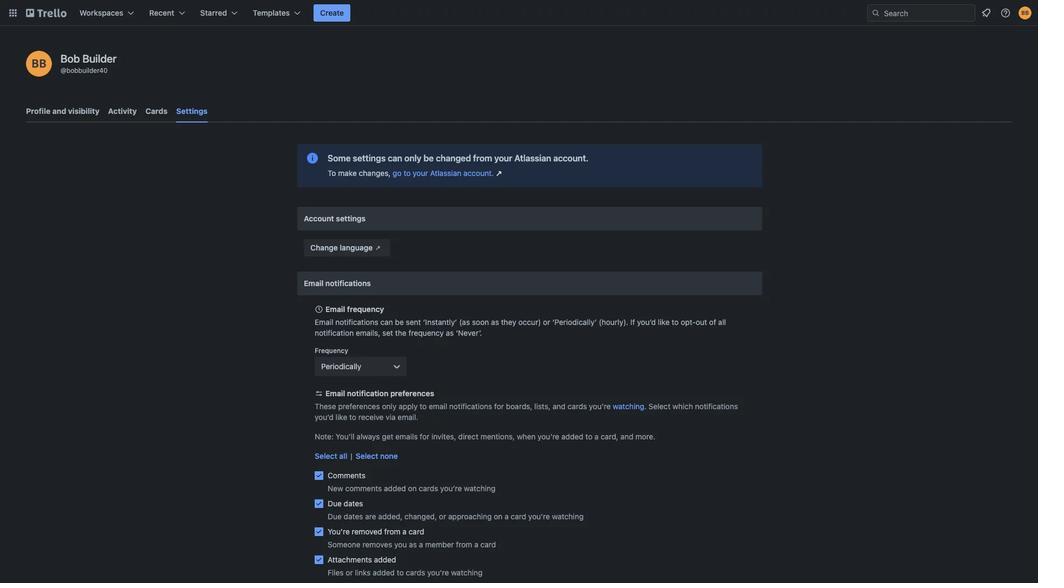 Task type: describe. For each thing, give the bounding box(es) containing it.
go to your atlassian account. link
[[393, 168, 505, 179]]

open information menu image
[[1000, 8, 1011, 18]]

back to home image
[[26, 4, 67, 22]]

new comments added on cards you're watching
[[328, 485, 496, 494]]

from for changed
[[473, 153, 492, 164]]

files
[[328, 569, 344, 578]]

language
[[340, 244, 373, 253]]

all inside email notifications can be sent 'instantly' (as soon as they occur) or 'periodically' (hourly). if you'd like to opt-out of all notification emails, set the frequency as 'never'.
[[718, 318, 726, 327]]

1 vertical spatial atlassian
[[430, 169, 461, 178]]

select all button
[[315, 452, 347, 462]]

attachments
[[328, 556, 372, 565]]

recent button
[[143, 4, 192, 22]]

go to your atlassian account.
[[393, 169, 494, 178]]

like inside email notifications can be sent 'instantly' (as soon as they occur) or 'periodically' (hourly). if you'd like to opt-out of all notification emails, set the frequency as 'never'.
[[658, 318, 670, 327]]

email.
[[398, 413, 418, 422]]

due for due dates
[[328, 500, 342, 509]]

sent
[[406, 318, 421, 327]]

apply
[[399, 403, 418, 412]]

1 horizontal spatial atlassian
[[514, 153, 551, 164]]

select all | select none
[[315, 452, 398, 461]]

notifications inside . select which notifications you'd like to receive via email.
[[695, 403, 738, 412]]

are
[[365, 513, 376, 522]]

these
[[315, 403, 336, 412]]

periodically
[[321, 363, 361, 371]]

frequency inside email notifications can be sent 'instantly' (as soon as they occur) or 'periodically' (hourly). if you'd like to opt-out of all notification emails, set the frequency as 'never'.
[[409, 329, 444, 338]]

0 horizontal spatial preferences
[[338, 403, 380, 412]]

invites,
[[432, 433, 456, 442]]

email frequency
[[326, 305, 384, 314]]

.
[[644, 403, 647, 412]]

2 vertical spatial and
[[620, 433, 633, 442]]

go
[[393, 169, 402, 178]]

make
[[338, 169, 357, 178]]

when
[[517, 433, 536, 442]]

files or links added to cards you're watching
[[328, 569, 483, 578]]

. select which notifications you'd like to receive via email.
[[315, 403, 738, 422]]

2 horizontal spatial card
[[511, 513, 526, 522]]

settings for account
[[336, 214, 366, 223]]

opt-
[[681, 318, 696, 327]]

'never'.
[[456, 329, 482, 338]]

0 vertical spatial cards
[[568, 403, 587, 412]]

watching link
[[613, 403, 644, 412]]

0 vertical spatial preferences
[[390, 390, 434, 399]]

2 horizontal spatial as
[[491, 318, 499, 327]]

1 vertical spatial for
[[420, 433, 430, 442]]

email for email frequency
[[326, 305, 345, 314]]

bob builder @ bobbuilder40
[[61, 52, 117, 74]]

someone
[[328, 541, 361, 550]]

email
[[429, 403, 447, 412]]

and inside "link"
[[52, 107, 66, 116]]

Search field
[[880, 5, 975, 21]]

search image
[[872, 9, 880, 17]]

the
[[395, 329, 407, 338]]

set
[[382, 329, 393, 338]]

notifications up email frequency
[[325, 279, 371, 288]]

recent
[[149, 8, 174, 17]]

lists,
[[534, 403, 551, 412]]

0 notifications image
[[980, 6, 993, 19]]

(hourly).
[[599, 318, 628, 327]]

get
[[382, 433, 393, 442]]

1 vertical spatial account.
[[464, 169, 494, 178]]

settings link
[[176, 102, 208, 123]]

email for email notification preferences
[[326, 390, 345, 399]]

receive
[[358, 413, 384, 422]]

0 horizontal spatial frequency
[[347, 305, 384, 314]]

due dates
[[328, 500, 363, 509]]

to make changes,
[[328, 169, 393, 178]]

removed
[[352, 528, 382, 537]]

starred
[[200, 8, 227, 17]]

1 vertical spatial as
[[446, 329, 454, 338]]

activity
[[108, 107, 137, 116]]

0 horizontal spatial from
[[384, 528, 400, 537]]

added left card,
[[561, 433, 584, 442]]

comments
[[345, 485, 382, 494]]

can for notifications
[[380, 318, 393, 327]]

1 vertical spatial on
[[494, 513, 503, 522]]

added down 'removes'
[[374, 556, 396, 565]]

via
[[386, 413, 396, 422]]

note:
[[315, 433, 334, 442]]

starred button
[[194, 4, 244, 22]]

a left the member
[[419, 541, 423, 550]]

changes,
[[359, 169, 391, 178]]

email notifications can be sent 'instantly' (as soon as they occur) or 'periodically' (hourly). if you'd like to opt-out of all notification emails, set the frequency as 'never'.
[[315, 318, 726, 338]]

0 vertical spatial for
[[494, 403, 504, 412]]

templates button
[[246, 4, 307, 22]]

member
[[425, 541, 454, 550]]

to right go
[[404, 169, 411, 178]]

to
[[328, 169, 336, 178]]

a up you
[[403, 528, 407, 537]]

you're removed from a card
[[328, 528, 424, 537]]

0 horizontal spatial all
[[339, 452, 347, 461]]

0 horizontal spatial select
[[315, 452, 337, 461]]

dates for due dates are added, changed, or approaching on a card you're watching
[[344, 513, 363, 522]]

if
[[630, 318, 635, 327]]

boards,
[[506, 403, 532, 412]]

or inside email notifications can be sent 'instantly' (as soon as they occur) or 'periodically' (hourly). if you'd like to opt-out of all notification emails, set the frequency as 'never'.
[[543, 318, 550, 327]]

to left card,
[[586, 433, 593, 442]]

out
[[696, 318, 707, 327]]

always
[[357, 433, 380, 442]]

links
[[355, 569, 371, 578]]

frequency
[[315, 347, 348, 355]]

occur)
[[518, 318, 541, 327]]

you
[[394, 541, 407, 550]]

0 horizontal spatial or
[[346, 569, 353, 578]]

of
[[709, 318, 716, 327]]

@
[[61, 67, 67, 74]]

sm image
[[373, 243, 384, 254]]

attachments added
[[328, 556, 396, 565]]

change language
[[310, 244, 373, 253]]

bobbuilder40
[[67, 67, 108, 74]]



Task type: locate. For each thing, give the bounding box(es) containing it.
due dates are added, changed, or approaching on a card you're watching
[[328, 513, 584, 522]]

email down change
[[304, 279, 324, 288]]

changed
[[436, 153, 471, 164]]

1 vertical spatial or
[[439, 513, 446, 522]]

select down note:
[[315, 452, 337, 461]]

select none button
[[356, 452, 398, 462]]

email down email notifications at the left top of the page
[[326, 305, 345, 314]]

like
[[658, 318, 670, 327], [336, 413, 347, 422]]

all right of
[[718, 318, 726, 327]]

someone removes you as a member from a card
[[328, 541, 496, 550]]

you'll
[[336, 433, 355, 442]]

0 horizontal spatial like
[[336, 413, 347, 422]]

notifications up direct
[[449, 403, 492, 412]]

2 horizontal spatial from
[[473, 153, 492, 164]]

1 vertical spatial all
[[339, 452, 347, 461]]

(as
[[459, 318, 470, 327]]

atlassian
[[514, 153, 551, 164], [430, 169, 461, 178]]

1 vertical spatial card
[[409, 528, 424, 537]]

bob builder (bobbuilder40) image
[[1019, 6, 1032, 19], [26, 51, 52, 77]]

added
[[561, 433, 584, 442], [384, 485, 406, 494], [374, 556, 396, 565], [373, 569, 395, 578]]

1 horizontal spatial be
[[424, 153, 434, 164]]

1 vertical spatial notification
[[347, 390, 388, 399]]

visibility
[[68, 107, 99, 116]]

watching
[[613, 403, 644, 412], [464, 485, 496, 494], [552, 513, 584, 522], [451, 569, 483, 578]]

0 vertical spatial all
[[718, 318, 726, 327]]

a right 'approaching'
[[505, 513, 509, 522]]

cards up "changed,"
[[419, 485, 438, 494]]

2 dates from the top
[[344, 513, 363, 522]]

dates down the comments
[[344, 500, 363, 509]]

1 vertical spatial frequency
[[409, 329, 444, 338]]

for right the emails at the left bottom of the page
[[420, 433, 430, 442]]

all
[[718, 318, 726, 327], [339, 452, 347, 461]]

from for member
[[456, 541, 472, 550]]

1 horizontal spatial from
[[456, 541, 472, 550]]

card right 'approaching'
[[511, 513, 526, 522]]

1 vertical spatial due
[[328, 513, 342, 522]]

1 horizontal spatial or
[[439, 513, 446, 522]]

change
[[310, 244, 338, 253]]

they
[[501, 318, 516, 327]]

0 vertical spatial you'd
[[637, 318, 656, 327]]

create button
[[314, 4, 350, 22]]

to left opt-
[[672, 318, 679, 327]]

0 horizontal spatial you'd
[[315, 413, 334, 422]]

preferences up receive
[[338, 403, 380, 412]]

notification
[[315, 329, 354, 338], [347, 390, 388, 399]]

0 horizontal spatial and
[[52, 107, 66, 116]]

0 horizontal spatial for
[[420, 433, 430, 442]]

for left boards,
[[494, 403, 504, 412]]

0 horizontal spatial as
[[409, 541, 417, 550]]

email inside email notifications can be sent 'instantly' (as soon as they occur) or 'periodically' (hourly). if you'd like to opt-out of all notification emails, set the frequency as 'never'.
[[315, 318, 333, 327]]

1 horizontal spatial only
[[404, 153, 422, 164]]

you're
[[589, 403, 611, 412], [538, 433, 559, 442], [440, 485, 462, 494], [528, 513, 550, 522], [427, 569, 449, 578]]

0 horizontal spatial card
[[409, 528, 424, 537]]

notifications inside email notifications can be sent 'instantly' (as soon as they occur) or 'periodically' (hourly). if you'd like to opt-out of all notification emails, set the frequency as 'never'.
[[335, 318, 378, 327]]

email for email notifications can be sent 'instantly' (as soon as they occur) or 'periodically' (hourly). if you'd like to opt-out of all notification emails, set the frequency as 'never'.
[[315, 318, 333, 327]]

1 vertical spatial and
[[553, 403, 566, 412]]

account.
[[553, 153, 589, 164], [464, 169, 494, 178]]

0 vertical spatial on
[[408, 485, 417, 494]]

change language link
[[304, 240, 390, 257]]

2 vertical spatial or
[[346, 569, 353, 578]]

cards
[[145, 107, 168, 116]]

note: you'll always get emails for invites, direct mentions, when you're added to a card, and more.
[[315, 433, 656, 442]]

0 horizontal spatial account.
[[464, 169, 494, 178]]

from
[[473, 153, 492, 164], [384, 528, 400, 537], [456, 541, 472, 550]]

as down 'instantly'
[[446, 329, 454, 338]]

and right profile
[[52, 107, 66, 116]]

0 vertical spatial like
[[658, 318, 670, 327]]

or
[[543, 318, 550, 327], [439, 513, 446, 522], [346, 569, 353, 578]]

due for due dates are added, changed, or approaching on a card you're watching
[[328, 513, 342, 522]]

changed,
[[405, 513, 437, 522]]

direct
[[458, 433, 479, 442]]

0 vertical spatial be
[[424, 153, 434, 164]]

or right 'occur)'
[[543, 318, 550, 327]]

cards
[[568, 403, 587, 412], [419, 485, 438, 494], [406, 569, 425, 578]]

0 horizontal spatial atlassian
[[430, 169, 461, 178]]

be up the the
[[395, 318, 404, 327]]

dates for due dates
[[344, 500, 363, 509]]

1 vertical spatial can
[[380, 318, 393, 327]]

2 horizontal spatial select
[[649, 403, 671, 412]]

card down 'approaching'
[[480, 541, 496, 550]]

0 vertical spatial dates
[[344, 500, 363, 509]]

from right the changed
[[473, 153, 492, 164]]

0 vertical spatial account.
[[553, 153, 589, 164]]

and right card,
[[620, 433, 633, 442]]

1 vertical spatial cards
[[419, 485, 438, 494]]

email for email notifications
[[304, 279, 324, 288]]

like left opt-
[[658, 318, 670, 327]]

notifications right which
[[695, 403, 738, 412]]

like inside . select which notifications you'd like to receive via email.
[[336, 413, 347, 422]]

1 vertical spatial be
[[395, 318, 404, 327]]

1 vertical spatial from
[[384, 528, 400, 537]]

comments
[[328, 472, 365, 481]]

1 horizontal spatial as
[[446, 329, 454, 338]]

your
[[494, 153, 512, 164], [413, 169, 428, 178]]

on
[[408, 485, 417, 494], [494, 513, 503, 522]]

settings up changes,
[[353, 153, 386, 164]]

to inside . select which notifications you'd like to receive via email.
[[349, 413, 356, 422]]

frequency
[[347, 305, 384, 314], [409, 329, 444, 338]]

1 horizontal spatial and
[[553, 403, 566, 412]]

some
[[328, 153, 351, 164]]

to
[[404, 169, 411, 178], [672, 318, 679, 327], [420, 403, 427, 412], [349, 413, 356, 422], [586, 433, 593, 442], [397, 569, 404, 578]]

and right lists,
[[553, 403, 566, 412]]

you'd
[[637, 318, 656, 327], [315, 413, 334, 422]]

1 vertical spatial like
[[336, 413, 347, 422]]

0 horizontal spatial your
[[413, 169, 428, 178]]

only up the 'go to your atlassian account.'
[[404, 153, 422, 164]]

2 due from the top
[[328, 513, 342, 522]]

be up the 'go to your atlassian account.'
[[424, 153, 434, 164]]

1 horizontal spatial you'd
[[637, 318, 656, 327]]

more.
[[636, 433, 656, 442]]

1 vertical spatial only
[[382, 403, 397, 412]]

can
[[388, 153, 402, 164], [380, 318, 393, 327]]

account
[[304, 214, 334, 223]]

only
[[404, 153, 422, 164], [382, 403, 397, 412]]

0 vertical spatial frequency
[[347, 305, 384, 314]]

cards down someone removes you as a member from a card
[[406, 569, 425, 578]]

dates
[[344, 500, 363, 509], [344, 513, 363, 522]]

from down added,
[[384, 528, 400, 537]]

0 vertical spatial settings
[[353, 153, 386, 164]]

due up you're
[[328, 513, 342, 522]]

to down you
[[397, 569, 404, 578]]

1 horizontal spatial like
[[658, 318, 670, 327]]

2 vertical spatial card
[[480, 541, 496, 550]]

as
[[491, 318, 499, 327], [446, 329, 454, 338], [409, 541, 417, 550]]

0 vertical spatial bob builder (bobbuilder40) image
[[1019, 6, 1032, 19]]

1 horizontal spatial select
[[356, 452, 378, 461]]

workspaces button
[[73, 4, 141, 22]]

0 horizontal spatial only
[[382, 403, 397, 412]]

preferences up apply
[[390, 390, 434, 399]]

2 horizontal spatial and
[[620, 433, 633, 442]]

1 horizontal spatial for
[[494, 403, 504, 412]]

you'd right if
[[637, 318, 656, 327]]

on right 'approaching'
[[494, 513, 503, 522]]

1 due from the top
[[328, 500, 342, 509]]

can inside email notifications can be sent 'instantly' (as soon as they occur) or 'periodically' (hourly). if you'd like to opt-out of all notification emails, set the frequency as 'never'.
[[380, 318, 393, 327]]

0 horizontal spatial bob builder (bobbuilder40) image
[[26, 51, 52, 77]]

emails,
[[356, 329, 380, 338]]

to left receive
[[349, 413, 356, 422]]

1 horizontal spatial account.
[[553, 153, 589, 164]]

card,
[[601, 433, 618, 442]]

0 vertical spatial notification
[[315, 329, 354, 338]]

bob builder (bobbuilder40) image left @
[[26, 51, 52, 77]]

1 dates from the top
[[344, 500, 363, 509]]

your right go
[[413, 169, 428, 178]]

create
[[320, 8, 344, 17]]

primary element
[[0, 0, 1038, 26]]

on up "changed,"
[[408, 485, 417, 494]]

you'd inside . select which notifications you'd like to receive via email.
[[315, 413, 334, 422]]

notification inside email notifications can be sent 'instantly' (as soon as they occur) or 'periodically' (hourly). if you'd like to opt-out of all notification emails, set the frequency as 'never'.
[[315, 329, 354, 338]]

workspaces
[[79, 8, 123, 17]]

or right "changed,"
[[439, 513, 446, 522]]

card up someone removes you as a member from a card
[[409, 528, 424, 537]]

to left the email
[[420, 403, 427, 412]]

1 horizontal spatial all
[[718, 318, 726, 327]]

0 vertical spatial due
[[328, 500, 342, 509]]

'instantly'
[[423, 318, 457, 327]]

2 vertical spatial from
[[456, 541, 472, 550]]

1 vertical spatial settings
[[336, 214, 366, 223]]

0 horizontal spatial on
[[408, 485, 417, 494]]

bob builder (bobbuilder40) image right open information menu icon
[[1019, 6, 1032, 19]]

only up via
[[382, 403, 397, 412]]

your right the changed
[[494, 153, 512, 164]]

which
[[673, 403, 693, 412]]

0 vertical spatial or
[[543, 318, 550, 327]]

profile and visibility
[[26, 107, 99, 116]]

0 vertical spatial only
[[404, 153, 422, 164]]

1 vertical spatial you'd
[[315, 413, 334, 422]]

account settings
[[304, 214, 366, 223]]

2 vertical spatial as
[[409, 541, 417, 550]]

1 horizontal spatial bob builder (bobbuilder40) image
[[1019, 6, 1032, 19]]

0 vertical spatial card
[[511, 513, 526, 522]]

profile and visibility link
[[26, 102, 99, 121]]

you'd inside email notifications can be sent 'instantly' (as soon as they occur) or 'periodically' (hourly). if you'd like to opt-out of all notification emails, set the frequency as 'never'.
[[637, 318, 656, 327]]

be inside email notifications can be sent 'instantly' (as soon as they occur) or 'periodically' (hourly). if you'd like to opt-out of all notification emails, set the frequency as 'never'.
[[395, 318, 404, 327]]

all left |
[[339, 452, 347, 461]]

0 horizontal spatial be
[[395, 318, 404, 327]]

like down the these
[[336, 413, 347, 422]]

can up go
[[388, 153, 402, 164]]

notification up receive
[[347, 390, 388, 399]]

2 horizontal spatial or
[[543, 318, 550, 327]]

can for settings
[[388, 153, 402, 164]]

frequency up emails,
[[347, 305, 384, 314]]

approaching
[[448, 513, 492, 522]]

email
[[304, 279, 324, 288], [326, 305, 345, 314], [315, 318, 333, 327], [326, 390, 345, 399]]

1 horizontal spatial preferences
[[390, 390, 434, 399]]

activity link
[[108, 102, 137, 121]]

2 vertical spatial cards
[[406, 569, 425, 578]]

0 vertical spatial and
[[52, 107, 66, 116]]

to inside email notifications can be sent 'instantly' (as soon as they occur) or 'periodically' (hourly). if you'd like to opt-out of all notification emails, set the frequency as 'never'.
[[672, 318, 679, 327]]

1 horizontal spatial your
[[494, 153, 512, 164]]

a down 'approaching'
[[474, 541, 478, 550]]

0 vertical spatial from
[[473, 153, 492, 164]]

1 horizontal spatial on
[[494, 513, 503, 522]]

settings
[[176, 107, 208, 116]]

dates down the "due dates"
[[344, 513, 363, 522]]

templates
[[253, 8, 290, 17]]

'periodically'
[[552, 318, 597, 327]]

or down attachments
[[346, 569, 353, 578]]

notifications down email frequency
[[335, 318, 378, 327]]

emails
[[395, 433, 418, 442]]

select right .
[[649, 403, 671, 412]]

added up added,
[[384, 485, 406, 494]]

settings
[[353, 153, 386, 164], [336, 214, 366, 223]]

select inside . select which notifications you'd like to receive via email.
[[649, 403, 671, 412]]

1 horizontal spatial card
[[480, 541, 496, 550]]

removes
[[363, 541, 392, 550]]

email up frequency
[[315, 318, 333, 327]]

0 vertical spatial your
[[494, 153, 512, 164]]

soon
[[472, 318, 489, 327]]

notification up frequency
[[315, 329, 354, 338]]

email up the these
[[326, 390, 345, 399]]

settings up change language link
[[336, 214, 366, 223]]

1 vertical spatial bob builder (bobbuilder40) image
[[26, 51, 52, 77]]

frequency down sent in the bottom of the page
[[409, 329, 444, 338]]

none
[[380, 452, 398, 461]]

you'd down the these
[[315, 413, 334, 422]]

some settings can only be changed from your atlassian account.
[[328, 153, 589, 164]]

1 horizontal spatial frequency
[[409, 329, 444, 338]]

1 vertical spatial your
[[413, 169, 428, 178]]

as right you
[[409, 541, 417, 550]]

new
[[328, 485, 343, 494]]

added right links
[[373, 569, 395, 578]]

can up the set
[[380, 318, 393, 327]]

you're
[[328, 528, 350, 537]]

email notifications
[[304, 279, 371, 288]]

0 vertical spatial as
[[491, 318, 499, 327]]

bob builder (bobbuilder40) image inside primary element
[[1019, 6, 1032, 19]]

select right |
[[356, 452, 378, 461]]

a left card,
[[595, 433, 599, 442]]

0 vertical spatial can
[[388, 153, 402, 164]]

due down new
[[328, 500, 342, 509]]

1 vertical spatial dates
[[344, 513, 363, 522]]

mentions,
[[481, 433, 515, 442]]

1 vertical spatial preferences
[[338, 403, 380, 412]]

settings for some
[[353, 153, 386, 164]]

cards right lists,
[[568, 403, 587, 412]]

from right the member
[[456, 541, 472, 550]]

0 vertical spatial atlassian
[[514, 153, 551, 164]]

as left the they
[[491, 318, 499, 327]]



Task type: vqa. For each thing, say whether or not it's contained in the screenshot.
the right Ruby Anderson (rubyanderson7) image
no



